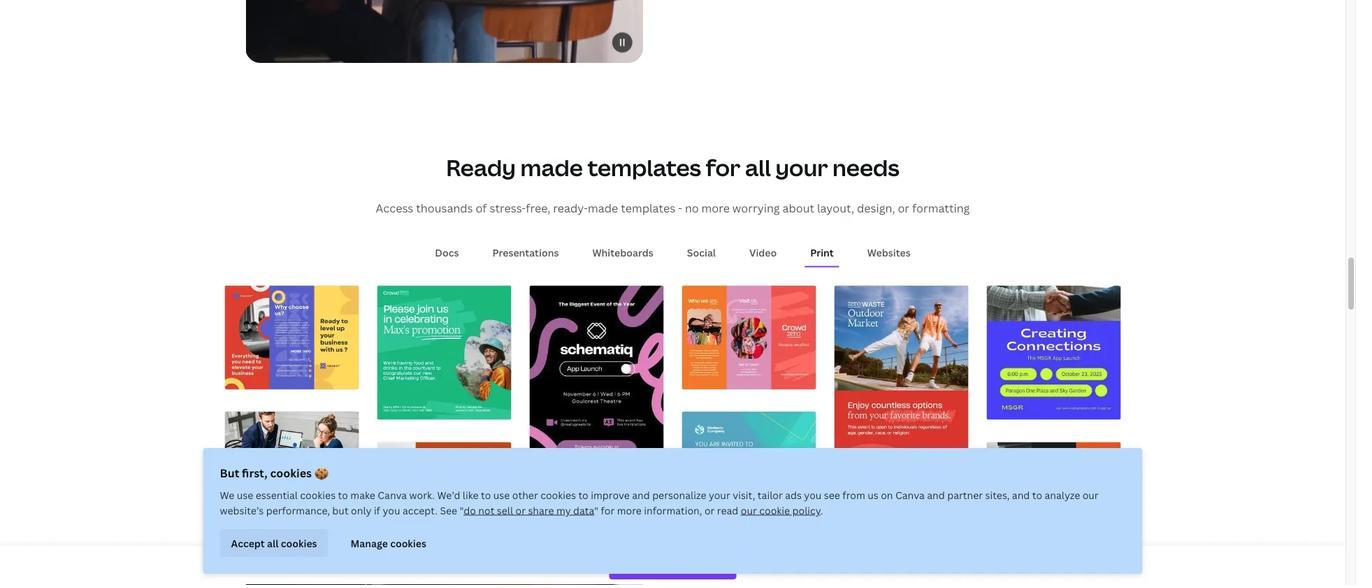 Task type: vqa. For each thing, say whether or not it's contained in the screenshot.
left our
yes



Task type: describe. For each thing, give the bounding box(es) containing it.
orange purple colorful modern trifold brochure image
[[225, 286, 359, 390]]

stress-
[[490, 201, 526, 216]]

1 and from the left
[[632, 488, 650, 502]]

but first, cookies 🍪
[[220, 466, 326, 481]]

of
[[476, 201, 487, 216]]

marketing brochure in pastel pink red orange chic photocentric frames style image
[[682, 286, 816, 390]]

ready made templates for all your needs
[[446, 153, 900, 183]]

2 canva from the left
[[895, 488, 925, 502]]

-
[[678, 201, 682, 216]]

" inside we use essential cookies to make canva work. we'd like to use other cookies to improve and personalize your visit, tailor ads you see from us on canva and partner sites, and to analyze our website's performance, but only if you accept. see "
[[460, 504, 464, 517]]

ads
[[785, 488, 802, 502]]

do not sell or share my data " for more information, or read our cookie policy .
[[464, 504, 823, 517]]

essential
[[256, 488, 298, 502]]

see
[[824, 488, 840, 502]]

visit,
[[733, 488, 755, 502]]

formatting
[[912, 201, 970, 216]]

commercial event poster in black and white purple pink bold gradient style image
[[530, 286, 664, 476]]

tailor
[[758, 488, 783, 502]]

1 horizontal spatial you
[[804, 488, 822, 502]]

manage cookies
[[351, 536, 426, 550]]

access
[[376, 201, 413, 216]]

1 horizontal spatial more
[[702, 201, 730, 216]]

neon green and purple friendly professional messenger app company event invitation image
[[987, 286, 1121, 420]]

partner
[[947, 488, 983, 502]]

.
[[820, 504, 823, 517]]

2 " from the left
[[594, 504, 598, 517]]

1 canva from the left
[[378, 488, 407, 502]]

blue & yellow modern business marketing poster image
[[225, 412, 359, 585]]

share
[[528, 504, 554, 517]]

other
[[512, 488, 538, 502]]

access thousands of stress-free, ready-made templates - no more worrying about layout, design, or formatting
[[376, 201, 970, 216]]

first,
[[242, 466, 267, 481]]

see
[[440, 504, 457, 517]]

personalize
[[652, 488, 706, 502]]

all inside button
[[267, 536, 279, 550]]

analyze
[[1045, 488, 1080, 502]]

your inside we use essential cookies to make canva work. we'd like to use other cookies to improve and personalize your visit, tailor ads you see from us on canva and partner sites, and to analyze our website's performance, but only if you accept. see "
[[709, 488, 730, 502]]

🍪
[[314, 466, 326, 481]]

ready-
[[553, 201, 588, 216]]

video button
[[744, 240, 782, 266]]

colourful illustration online marketing seminar poster image
[[530, 498, 664, 585]]

3 to from the left
[[578, 488, 588, 502]]

design,
[[857, 201, 895, 216]]

manage cookies button
[[339, 529, 437, 557]]

cookies up essential
[[270, 466, 312, 481]]

cookie
[[759, 504, 790, 517]]

accept
[[231, 536, 265, 550]]

on
[[881, 488, 893, 502]]

docs
[[435, 246, 459, 259]]

not
[[478, 504, 494, 517]]

free,
[[526, 201, 550, 216]]

2 to from the left
[[481, 488, 491, 502]]

sites,
[[985, 488, 1010, 502]]

docs button
[[429, 240, 465, 266]]

video
[[749, 246, 777, 259]]

marketing brochure in black and white turquoise purple bold gradient style image
[[834, 498, 968, 585]]

read
[[717, 504, 738, 517]]

layout,
[[817, 201, 854, 216]]

0 vertical spatial all
[[745, 153, 771, 183]]

3 and from the left
[[1012, 488, 1030, 502]]

work.
[[409, 488, 435, 502]]

1 to from the left
[[338, 488, 348, 502]]

websites
[[867, 246, 911, 259]]



Task type: locate. For each thing, give the bounding box(es) containing it.
whiteboards button
[[587, 240, 659, 266]]

social
[[687, 246, 716, 259]]

4 to from the left
[[1032, 488, 1042, 502]]

0 horizontal spatial "
[[460, 504, 464, 517]]

print button
[[805, 240, 839, 266]]

more down improve at the left
[[617, 504, 642, 517]]

print
[[810, 246, 834, 259]]

like
[[463, 488, 479, 502]]

templates
[[587, 153, 701, 183], [621, 201, 675, 216]]

promotion invitation in bright green green chic photocentric frames style image
[[377, 286, 511, 420]]

0 horizontal spatial made
[[520, 153, 583, 183]]

you up policy
[[804, 488, 822, 502]]

more right no
[[702, 201, 730, 216]]

canva
[[378, 488, 407, 502], [895, 488, 925, 502]]

websites button
[[862, 240, 916, 266]]

sell
[[497, 504, 513, 517]]

policy
[[792, 504, 820, 517]]

do
[[464, 504, 476, 517]]

0 vertical spatial your
[[776, 153, 828, 183]]

improve
[[591, 488, 630, 502]]

our inside we use essential cookies to make canva work. we'd like to use other cookies to improve and personalize your visit, tailor ads you see from us on canva and partner sites, and to analyze our website's performance, but only if you accept. see "
[[1083, 488, 1099, 502]]

cookies inside button
[[390, 536, 426, 550]]

0 vertical spatial made
[[520, 153, 583, 183]]

0 horizontal spatial canva
[[378, 488, 407, 502]]

whiteboards
[[592, 246, 653, 259]]

promotion invitation in terracotta cream black warm & modern style image
[[377, 442, 511, 577]]

only
[[351, 504, 371, 517]]

our cookie policy link
[[741, 504, 820, 517]]

worrying
[[732, 201, 780, 216]]

made up whiteboards
[[588, 201, 618, 216]]

1 horizontal spatial canva
[[895, 488, 925, 502]]

or right sell
[[516, 504, 526, 517]]

more
[[702, 201, 730, 216], [617, 504, 642, 517]]

0 horizontal spatial your
[[709, 488, 730, 502]]

0 vertical spatial more
[[702, 201, 730, 216]]

0 horizontal spatial or
[[516, 504, 526, 517]]

and left partner
[[927, 488, 945, 502]]

social button
[[681, 240, 721, 266]]

use up 'website's'
[[237, 488, 253, 502]]

manage
[[351, 536, 388, 550]]

our
[[1083, 488, 1099, 502], [741, 504, 757, 517]]

cookies down accept.
[[390, 536, 426, 550]]

but
[[332, 504, 349, 517]]

0 vertical spatial for
[[706, 153, 741, 183]]

1 horizontal spatial and
[[927, 488, 945, 502]]

use
[[237, 488, 253, 502], [493, 488, 510, 502]]

presentations button
[[487, 240, 564, 266]]

us
[[868, 488, 879, 502]]

0 horizontal spatial you
[[383, 504, 400, 517]]

templates left -
[[621, 201, 675, 216]]

2 horizontal spatial or
[[898, 201, 909, 216]]

" right the see
[[460, 504, 464, 517]]

or
[[898, 201, 909, 216], [516, 504, 526, 517], [705, 504, 715, 517]]

made
[[520, 153, 583, 183], [588, 201, 618, 216]]

we use essential cookies to make canva work. we'd like to use other cookies to improve and personalize your visit, tailor ads you see from us on canva and partner sites, and to analyze our website's performance, but only if you accept. see "
[[220, 488, 1099, 517]]

0 horizontal spatial all
[[267, 536, 279, 550]]

0 horizontal spatial more
[[617, 504, 642, 517]]

thousands
[[416, 201, 473, 216]]

website's
[[220, 504, 264, 517]]

1 horizontal spatial our
[[1083, 488, 1099, 502]]

all
[[745, 153, 771, 183], [267, 536, 279, 550]]

0 horizontal spatial our
[[741, 504, 757, 517]]

needs
[[833, 153, 900, 183]]

0 vertical spatial you
[[804, 488, 822, 502]]

ready
[[446, 153, 516, 183]]

1 vertical spatial your
[[709, 488, 730, 502]]

1 vertical spatial templates
[[621, 201, 675, 216]]

0 horizontal spatial for
[[601, 504, 615, 517]]

1 horizontal spatial "
[[594, 504, 598, 517]]

0 vertical spatial templates
[[587, 153, 701, 183]]

cookies up my
[[540, 488, 576, 502]]

accept.
[[403, 504, 438, 517]]

or left read
[[705, 504, 715, 517]]

1 horizontal spatial use
[[493, 488, 510, 502]]

2 use from the left
[[493, 488, 510, 502]]

tosca yellow gradient corporate online meeting invitation image
[[682, 412, 816, 546]]

accept all cookies
[[231, 536, 317, 550]]

1 " from the left
[[460, 504, 464, 517]]

canva right on
[[895, 488, 925, 502]]

templates up access thousands of stress-free, ready-made templates - no more worrying about layout, design, or formatting
[[587, 153, 701, 183]]

for up worrying
[[706, 153, 741, 183]]

cookies down 🍪
[[300, 488, 336, 502]]

your up read
[[709, 488, 730, 502]]

or right design,
[[898, 201, 909, 216]]

0 vertical spatial our
[[1083, 488, 1099, 502]]

all up worrying
[[745, 153, 771, 183]]

1 horizontal spatial your
[[776, 153, 828, 183]]

2 horizontal spatial and
[[1012, 488, 1030, 502]]

no
[[685, 201, 699, 216]]

to up but
[[338, 488, 348, 502]]

we
[[220, 488, 234, 502]]

for down improve at the left
[[601, 504, 615, 517]]

canva up if
[[378, 488, 407, 502]]

1 vertical spatial for
[[601, 504, 615, 517]]

you right if
[[383, 504, 400, 517]]

1 horizontal spatial or
[[705, 504, 715, 517]]

and up the do not sell or share my data " for more information, or read our cookie policy .
[[632, 488, 650, 502]]

1 vertical spatial our
[[741, 504, 757, 517]]

0 horizontal spatial and
[[632, 488, 650, 502]]

1 horizontal spatial made
[[588, 201, 618, 216]]

"
[[460, 504, 464, 517], [594, 504, 598, 517]]

to up the data
[[578, 488, 588, 502]]

for
[[706, 153, 741, 183], [601, 504, 615, 517]]

from
[[843, 488, 865, 502]]

make
[[350, 488, 375, 502]]

but
[[220, 466, 239, 481]]

data
[[573, 504, 594, 517]]

all right accept
[[267, 536, 279, 550]]

made up free,
[[520, 153, 583, 183]]

your up the about
[[776, 153, 828, 183]]

and right sites,
[[1012, 488, 1030, 502]]

digital marketing business trifold brochure image
[[987, 442, 1121, 546]]

1 use from the left
[[237, 488, 253, 502]]

your
[[776, 153, 828, 183], [709, 488, 730, 502]]

use up sell
[[493, 488, 510, 502]]

2 and from the left
[[927, 488, 945, 502]]

information,
[[644, 504, 702, 517]]

you
[[804, 488, 822, 502], [383, 504, 400, 517]]

1 horizontal spatial all
[[745, 153, 771, 183]]

to
[[338, 488, 348, 502], [481, 488, 491, 502], [578, 488, 588, 502], [1032, 488, 1042, 502]]

1 vertical spatial all
[[267, 536, 279, 550]]

presentations
[[492, 246, 559, 259]]

about
[[783, 201, 814, 216]]

to left analyze
[[1032, 488, 1042, 502]]

commercial event poster in red white chic photocentric frames style image
[[834, 286, 968, 476]]

my
[[556, 504, 571, 517]]

" down improve at the left
[[594, 504, 598, 517]]

1 vertical spatial more
[[617, 504, 642, 517]]

cookies inside button
[[281, 536, 317, 550]]

if
[[374, 504, 380, 517]]

to right like
[[481, 488, 491, 502]]

our down visit,
[[741, 504, 757, 517]]

1 horizontal spatial for
[[706, 153, 741, 183]]

accept all cookies button
[[220, 529, 328, 557]]

1 vertical spatial you
[[383, 504, 400, 517]]

performance,
[[266, 504, 330, 517]]

cookies
[[270, 466, 312, 481], [300, 488, 336, 502], [540, 488, 576, 502], [281, 536, 317, 550], [390, 536, 426, 550]]

and
[[632, 488, 650, 502], [927, 488, 945, 502], [1012, 488, 1030, 502]]

cookies down performance,
[[281, 536, 317, 550]]

we'd
[[437, 488, 460, 502]]

0 horizontal spatial use
[[237, 488, 253, 502]]

1 vertical spatial made
[[588, 201, 618, 216]]

do not sell or share my data link
[[464, 504, 594, 517]]

our right analyze
[[1083, 488, 1099, 502]]



